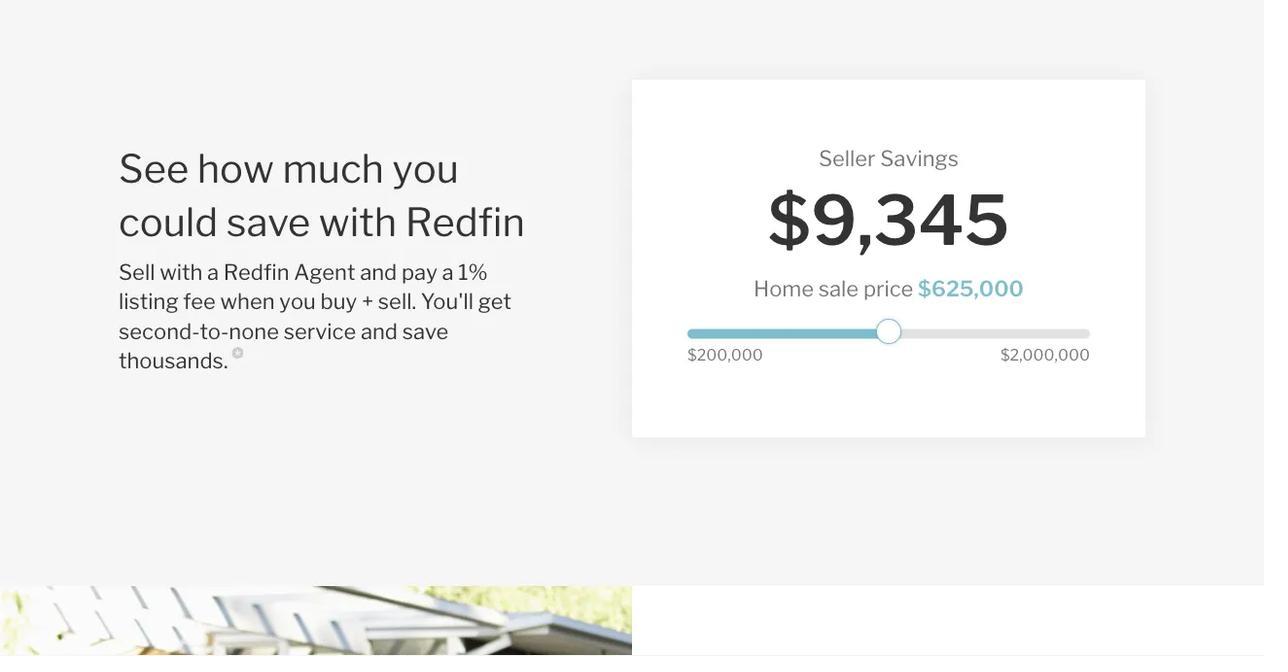 Task type: vqa. For each thing, say whether or not it's contained in the screenshot.
a
yes



Task type: locate. For each thing, give the bounding box(es) containing it.
save inside "see how much you could save with redfin"
[[227, 198, 310, 246]]

price
[[863, 275, 914, 302]]

1 vertical spatial you
[[279, 289, 316, 315]]

1 vertical spatial with
[[160, 259, 203, 285]]

$2,000,000
[[1001, 345, 1090, 364]]

0 vertical spatial and
[[360, 259, 397, 285]]

seller savings $9,345
[[768, 145, 1010, 261]]

0 horizontal spatial with
[[160, 259, 203, 285]]

a up fee
[[207, 259, 219, 285]]

you right much
[[392, 145, 459, 192]]

thousands.
[[119, 347, 228, 374]]

1 horizontal spatial a
[[442, 259, 454, 285]]

agent
[[294, 259, 355, 285]]

savings
[[880, 145, 959, 172]]

and
[[360, 259, 397, 285], [361, 318, 398, 344]]

1 vertical spatial and
[[361, 318, 398, 344]]

see
[[119, 145, 189, 192]]

how
[[197, 145, 274, 192]]

+
[[362, 289, 374, 315]]

with up fee
[[160, 259, 203, 285]]

0 horizontal spatial a
[[207, 259, 219, 285]]

and up +
[[360, 259, 397, 285]]

0 vertical spatial save
[[227, 198, 310, 246]]

with down much
[[319, 198, 397, 246]]

listing
[[119, 289, 179, 315]]

0 vertical spatial redfin
[[405, 198, 525, 246]]

1 horizontal spatial with
[[319, 198, 397, 246]]

1 vertical spatial redfin
[[223, 259, 289, 285]]

you up service
[[279, 289, 316, 315]]

1 and from the top
[[360, 259, 397, 285]]

service
[[284, 318, 356, 344]]

1 horizontal spatial save
[[402, 318, 449, 344]]

0 horizontal spatial save
[[227, 198, 310, 246]]

1 vertical spatial save
[[402, 318, 449, 344]]

2 a from the left
[[442, 259, 454, 285]]

you
[[392, 145, 459, 192], [279, 289, 316, 315]]

$625,000
[[918, 275, 1024, 302]]

0 horizontal spatial redfin
[[223, 259, 289, 285]]

disclaimer image
[[232, 347, 244, 359]]

0 horizontal spatial you
[[279, 289, 316, 315]]

sell
[[119, 259, 155, 285]]

and down +
[[361, 318, 398, 344]]

buy
[[321, 289, 357, 315]]

save inside sell with a redfin agent and pay a 1% listing fee when you buy + sell. you'll get second-to-none service and save thousands.
[[402, 318, 449, 344]]

redfin up when
[[223, 259, 289, 285]]

get
[[478, 289, 512, 315]]

1 horizontal spatial you
[[392, 145, 459, 192]]

with inside sell with a redfin agent and pay a 1% listing fee when you buy + sell. you'll get second-to-none service and save thousands.
[[160, 259, 203, 285]]

a
[[207, 259, 219, 285], [442, 259, 454, 285]]

a left the 1%
[[442, 259, 454, 285]]

2 and from the top
[[361, 318, 398, 344]]

redfin
[[405, 198, 525, 246], [223, 259, 289, 285]]

pay
[[402, 259, 437, 285]]

redfin up the 1%
[[405, 198, 525, 246]]

you inside "see how much you could save with redfin"
[[392, 145, 459, 192]]

1 horizontal spatial redfin
[[405, 198, 525, 246]]

save
[[227, 198, 310, 246], [402, 318, 449, 344]]

save down how
[[227, 198, 310, 246]]

1 a from the left
[[207, 259, 219, 285]]

None range field
[[688, 319, 1090, 344]]

sale
[[819, 275, 859, 302]]

0 vertical spatial with
[[319, 198, 397, 246]]

with
[[319, 198, 397, 246], [160, 259, 203, 285]]

save down you'll
[[402, 318, 449, 344]]

0 vertical spatial you
[[392, 145, 459, 192]]



Task type: describe. For each thing, give the bounding box(es) containing it.
sell.
[[378, 289, 416, 315]]

to-
[[200, 318, 229, 344]]

none
[[229, 318, 279, 344]]

1%
[[458, 259, 488, 285]]

fee
[[183, 289, 216, 315]]

$200,000
[[688, 345, 763, 364]]

second-
[[119, 318, 200, 344]]

redfin inside "see how much you could save with redfin"
[[405, 198, 525, 246]]

you inside sell with a redfin agent and pay a 1% listing fee when you buy + sell. you'll get second-to-none service and save thousands.
[[279, 289, 316, 315]]

$9,345
[[768, 179, 1010, 261]]

seller
[[819, 145, 876, 172]]

with inside "see how much you could save with redfin"
[[319, 198, 397, 246]]

you'll
[[421, 289, 474, 315]]

could
[[119, 198, 218, 246]]

sell with a redfin agent and pay a 1% listing fee when you buy + sell. you'll get second-to-none service and save thousands.
[[119, 259, 512, 374]]

home sale price $625,000
[[754, 275, 1024, 302]]

home
[[754, 275, 814, 302]]

much
[[282, 145, 384, 192]]

when
[[220, 289, 275, 315]]

see how much you could save with redfin
[[119, 145, 525, 246]]

redfin inside sell with a redfin agent and pay a 1% listing fee when you buy + sell. you'll get second-to-none service and save thousands.
[[223, 259, 289, 285]]



